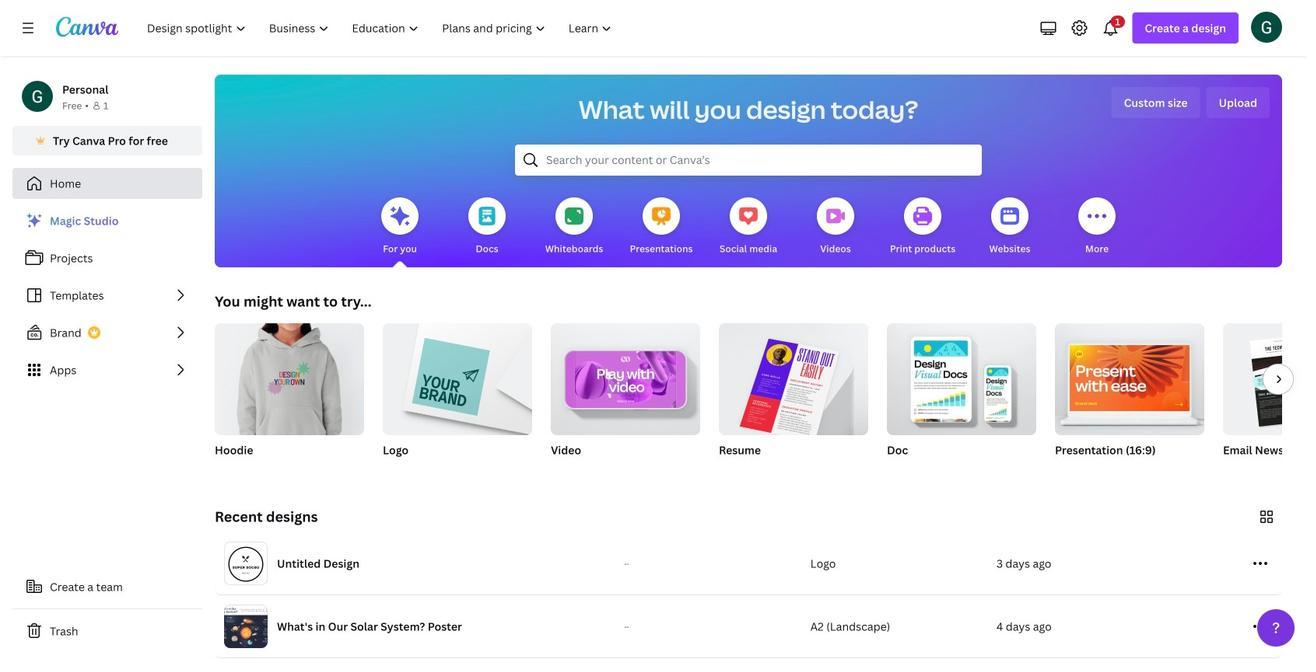 Task type: vqa. For each thing, say whether or not it's contained in the screenshot.
Search search box
yes



Task type: locate. For each thing, give the bounding box(es) containing it.
greg robinson image
[[1251, 11, 1282, 43]]

None search field
[[515, 145, 982, 176]]

top level navigation element
[[137, 12, 625, 44]]

group
[[215, 318, 364, 478], [215, 318, 364, 436], [383, 318, 532, 478], [383, 318, 532, 436], [551, 318, 700, 478], [551, 318, 700, 436], [719, 318, 868, 478], [719, 318, 868, 442], [887, 324, 1037, 478], [887, 324, 1037, 436], [1055, 324, 1205, 478], [1223, 324, 1307, 478]]

list
[[12, 205, 202, 386]]



Task type: describe. For each thing, give the bounding box(es) containing it.
Search search field
[[546, 146, 951, 175]]



